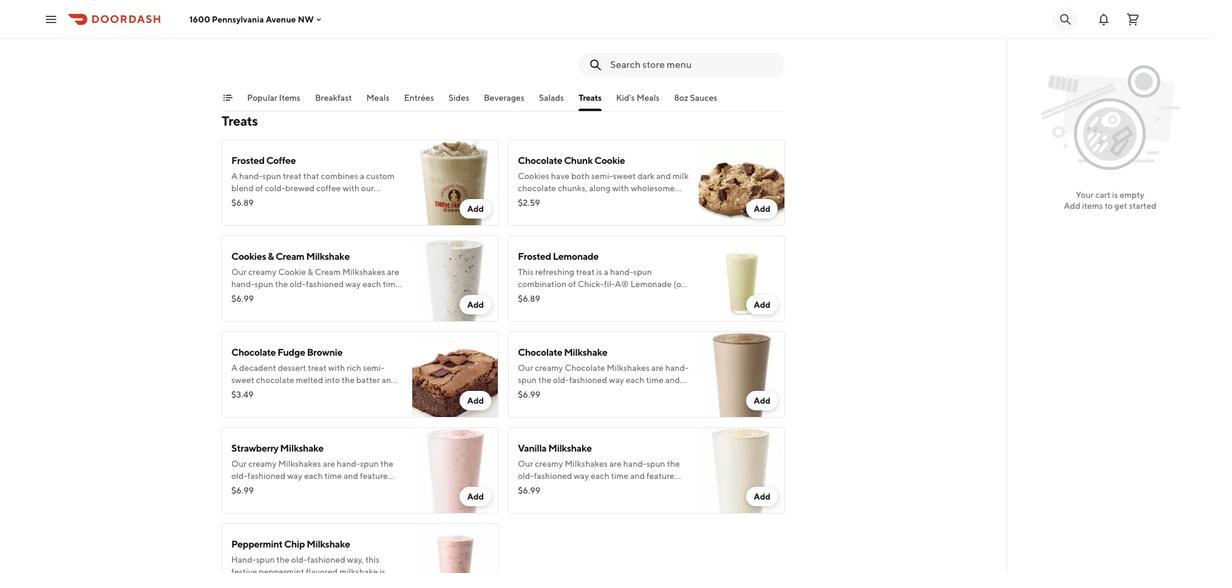 Task type: vqa. For each thing, say whether or not it's contained in the screenshot.
dessert
yes



Task type: describe. For each thing, give the bounding box(es) containing it.
and inside vanilla milkshake our creamy milkshakes are hand-spun the old-fashioned way each time and feature delicious chick-fil-a icedream® dessert.
[[630, 471, 645, 481]]

milkshakes inside chocolate milkshake our creamy chocolate milkshakes are hand- spun the old-fashioned way each time and feature delicious chick-fil-a icedream® dessert.
[[607, 363, 650, 373]]

$6.99 for chocolate
[[518, 390, 541, 400]]

that
[[303, 171, 319, 181]]

frosted coffee image
[[412, 140, 499, 226]]

show menu categories image
[[223, 93, 233, 103]]

the inside chocolate fudge brownie a decadent dessert treat with rich semi- sweet chocolate melted into the batter and fudgy chunks. available individually or in a tray.
[[342, 375, 355, 385]]

milkshake for vanilla milkshake
[[548, 443, 592, 454]]

or
[[370, 387, 378, 397]]

of inside frosted lemonade this refreshing treat is a hand-spun combination of chick-fil-a® lemonade (or diet lemonade) and our signature icedream® dessert.
[[568, 279, 576, 289]]

$2.59
[[518, 198, 540, 208]]

items
[[1082, 201, 1103, 211]]

salads
[[539, 93, 564, 103]]

strawberry milkshake image
[[412, 428, 499, 514]]

a inside "strawberry milkshake our creamy milkshakes are hand-spun the old-fashioned way each time and feature delicious chick-fil-a icedream® dessert."
[[305, 483, 311, 493]]

peppermint chip milkshake image
[[412, 523, 499, 573]]

add for cookies & cream milkshake
[[467, 300, 484, 310]]

chip
[[284, 539, 305, 550]]

cookies inside the cookies & cream milkshake our creamy cookie & cream milkshakes are hand-spun the old-fashioned way each time and feature delicious chick-fil-a icedream® dessert.
[[231, 251, 266, 262]]

fashioned inside vanilla milkshake our creamy milkshakes are hand-spun the old-fashioned way each time and feature delicious chick-fil-a icedream® dessert.
[[534, 471, 572, 481]]

popular items button
[[247, 92, 301, 111]]

kid's meals
[[616, 93, 660, 103]]

kid's
[[616, 93, 635, 103]]

meals button
[[367, 92, 390, 111]]

milk
[[673, 171, 689, 181]]

icedream® inside vanilla milkshake our creamy milkshakes are hand-spun the old-fashioned way each time and feature delicious chick-fil-a icedream® dessert.
[[599, 483, 643, 493]]

frosted lemonade this refreshing treat is a hand-spun combination of chick-fil-a® lemonade (or diet lemonade) and our signature icedream® dessert.
[[518, 251, 684, 313]]

salad
[[304, 7, 328, 18]]

chick- inside chocolate milkshake our creamy chocolate milkshakes are hand- spun the old-fashioned way each time and feature delicious chick-fil-a icedream® dessert.
[[584, 387, 610, 397]]

combines
[[321, 171, 358, 181]]

vanilla
[[518, 443, 547, 454]]

and inside chocolate fudge brownie a decadent dessert treat with rich semi- sweet chocolate melted into the batter and fudgy chunks. available individually or in a tray.
[[382, 375, 396, 385]]

$6.89 for frosted lemonade
[[518, 294, 540, 304]]

chick- inside frosted lemonade this refreshing treat is a hand-spun combination of chick-fil-a® lemonade (or diet lemonade) and our signature icedream® dessert.
[[578, 279, 604, 289]]

milkshakes inside the cookies & cream milkshake our creamy cookie & cream milkshakes are hand-spun the old-fashioned way each time and feature delicious chick-fil-a icedream® dessert.
[[343, 267, 385, 277]]

semi- inside chocolate fudge brownie a decadent dessert treat with rich semi- sweet chocolate melted into the batter and fudgy chunks. available individually or in a tray.
[[363, 363, 385, 373]]

add for strawberry milkshake
[[467, 492, 484, 502]]

milkshakes inside "strawberry milkshake our creamy milkshakes are hand-spun the old-fashioned way each time and feature delicious chick-fil-a icedream® dessert."
[[278, 459, 321, 469]]

add button for strawberry milkshake
[[460, 487, 491, 506]]

cold-
[[265, 183, 285, 193]]

beverages button
[[484, 92, 525, 111]]

with inside chocolate fudge brownie a decadent dessert treat with rich semi- sweet chocolate melted into the batter and fudgy chunks. available individually or in a tray.
[[328, 363, 345, 373]]

refreshing
[[535, 267, 574, 277]]

sides button
[[449, 92, 469, 111]]

entrées button
[[404, 92, 434, 111]]

the inside the cookies & cream milkshake our creamy cookie & cream milkshakes are hand-spun the old-fashioned way each time and feature delicious chick-fil-a icedream® dessert.
[[275, 279, 288, 289]]

milkshake for strawberry milkshake
[[280, 443, 324, 454]]

add button for vanilla milkshake
[[747, 487, 778, 506]]

1 meals from the left
[[367, 93, 390, 103]]

old- inside vanilla milkshake our creamy milkshakes are hand-spun the old-fashioned way each time and feature delicious chick-fil-a icedream® dessert.
[[518, 471, 534, 481]]

decadent
[[239, 363, 276, 373]]

oats.
[[518, 196, 536, 205]]

the inside "strawberry milkshake our creamy milkshakes are hand-spun the old-fashioned way each time and feature delicious chick-fil-a icedream® dessert."
[[380, 459, 393, 469]]

0 items, open order cart image
[[1126, 12, 1140, 26]]

are inside chocolate milkshake our creamy chocolate milkshakes are hand- spun the old-fashioned way each time and feature delicious chick-fil-a icedream® dessert.
[[651, 363, 664, 373]]

add button for frosted coffee
[[460, 199, 491, 219]]

each inside chocolate milkshake our creamy chocolate milkshakes are hand- spun the old-fashioned way each time and feature delicious chick-fil-a icedream® dessert.
[[626, 375, 645, 385]]

vanilla milkshake image
[[699, 428, 785, 514]]

hand- inside chocolate milkshake our creamy chocolate milkshakes are hand- spun the old-fashioned way each time and feature delicious chick-fil-a icedream® dessert.
[[665, 363, 689, 373]]

our for chocolate milkshake
[[518, 363, 533, 373]]

add inside your cart is empty add items to get started
[[1064, 201, 1081, 211]]

started
[[1129, 201, 1157, 211]]

dessert
[[278, 363, 306, 373]]

cart
[[1096, 190, 1111, 200]]

strawberry milkshake our creamy milkshakes are hand-spun the old-fashioned way each time and feature delicious chick-fil-a icedream® dessert.
[[231, 443, 393, 493]]

icedream® inside frosted coffee a hand-spun treat that combines a custom blend of cold-brewed coffee with our signature icedream® dessert.
[[269, 196, 313, 205]]

a inside frosted lemonade this refreshing treat is a hand-spun combination of chick-fil-a® lemonade (or diet lemonade) and our signature icedream® dessert.
[[604, 267, 608, 277]]

feature inside vanilla milkshake our creamy milkshakes are hand-spun the old-fashioned way each time and feature delicious chick-fil-a icedream® dessert.
[[647, 471, 675, 481]]

peppermint
[[231, 539, 283, 550]]

combination
[[518, 279, 567, 289]]

add button for cookies & cream milkshake
[[460, 295, 491, 315]]

1600 pennsylvania avenue nw
[[189, 14, 314, 24]]

fil- inside frosted lemonade this refreshing treat is a hand-spun combination of chick-fil-a® lemonade (or diet lemonade) and our signature icedream® dessert.
[[604, 279, 615, 289]]

delicious inside vanilla milkshake our creamy milkshakes are hand-spun the old-fashioned way each time and feature delicious chick-fil-a icedream® dessert.
[[518, 483, 552, 493]]

chocolate fudge brownie image
[[412, 332, 499, 418]]

open menu image
[[44, 12, 58, 26]]

a®
[[615, 279, 629, 289]]

dessert. inside "strawberry milkshake our creamy milkshakes are hand-spun the old-fashioned way each time and feature delicious chick-fil-a icedream® dessert."
[[358, 483, 389, 493]]

spun inside chocolate milkshake our creamy chocolate milkshakes are hand- spun the old-fashioned way each time and feature delicious chick-fil-a icedream® dessert.
[[518, 375, 537, 385]]

notification bell image
[[1097, 12, 1111, 26]]

fil- inside the cookies & cream milkshake our creamy cookie & cream milkshakes are hand-spun the old-fashioned way each time and feature delicious chick-fil-a icedream® dessert.
[[340, 291, 351, 301]]

batter
[[356, 375, 380, 385]]

spicy southwest salad
[[231, 7, 328, 18]]

southwest
[[256, 7, 302, 18]]

feature inside "strawberry milkshake our creamy milkshakes are hand-spun the old-fashioned way each time and feature delicious chick-fil-a icedream® dessert."
[[360, 471, 388, 481]]

fil- inside "strawberry milkshake our creamy milkshakes are hand-spun the old-fashioned way each time and feature delicious chick-fil-a icedream® dessert."
[[294, 483, 305, 493]]

add for chocolate chunk cookie
[[754, 204, 771, 214]]

frosted for frosted coffee
[[231, 155, 265, 166]]

have
[[551, 171, 570, 181]]

of inside frosted coffee a hand-spun treat that combines a custom blend of cold-brewed coffee with our signature icedream® dessert.
[[255, 183, 263, 193]]

our inside frosted lemonade this refreshing treat is a hand-spun combination of chick-fil-a® lemonade (or diet lemonade) and our signature icedream® dessert.
[[598, 291, 611, 301]]

8oz sauces button
[[674, 92, 717, 111]]

chocolate for chocolate chunk cookie
[[518, 155, 562, 166]]

treat inside frosted coffee a hand-spun treat that combines a custom blend of cold-brewed coffee with our signature icedream® dessert.
[[283, 171, 302, 181]]

fil- inside chocolate milkshake our creamy chocolate milkshakes are hand- spun the old-fashioned way each time and feature delicious chick-fil-a icedream® dessert.
[[610, 387, 621, 397]]

0 vertical spatial treats
[[579, 93, 602, 103]]

with inside frosted coffee a hand-spun treat that combines a custom blend of cold-brewed coffee with our signature icedream® dessert.
[[343, 183, 359, 193]]

vanilla milkshake our creamy milkshakes are hand-spun the old-fashioned way each time and feature delicious chick-fil-a icedream® dessert.
[[518, 443, 680, 493]]

1600 pennsylvania avenue nw button
[[189, 14, 324, 24]]

lemonade)
[[536, 291, 580, 301]]

fil- inside vanilla milkshake our creamy milkshakes are hand-spun the old-fashioned way each time and feature delicious chick-fil-a icedream® dessert.
[[580, 483, 591, 493]]

our for vanilla milkshake
[[518, 459, 533, 469]]

your
[[1076, 190, 1094, 200]]

0 horizontal spatial cream
[[276, 251, 304, 262]]

chocolate for fudge
[[256, 375, 294, 385]]

hand- inside "strawberry milkshake our creamy milkshakes are hand-spun the old-fashioned way each time and feature delicious chick-fil-a icedream® dessert."
[[337, 459, 360, 469]]

$6.89 for frosted coffee
[[231, 198, 254, 208]]

cookie inside the cookies & cream milkshake our creamy cookie & cream milkshakes are hand-spun the old-fashioned way each time and feature delicious chick-fil-a icedream® dessert.
[[278, 267, 306, 277]]

hand- inside frosted coffee a hand-spun treat that combines a custom blend of cold-brewed coffee with our signature icedream® dessert.
[[239, 171, 263, 181]]

strawberry
[[231, 443, 278, 454]]

brownie
[[307, 347, 343, 358]]

add for vanilla milkshake
[[754, 492, 771, 502]]

available
[[287, 387, 322, 397]]

along
[[589, 183, 611, 193]]

chunks,
[[558, 183, 587, 193]]

old- inside "strawberry milkshake our creamy milkshakes are hand-spun the old-fashioned way each time and feature delicious chick-fil-a icedream® dessert."
[[231, 471, 248, 481]]

chocolate milkshake our creamy chocolate milkshakes are hand- spun the old-fashioned way each time and feature delicious chick-fil-a icedream® dessert.
[[518, 347, 689, 409]]

signature inside frosted coffee a hand-spun treat that combines a custom blend of cold-brewed coffee with our signature icedream® dessert.
[[231, 196, 267, 205]]

spun inside the cookies & cream milkshake our creamy cookie & cream milkshakes are hand-spun the old-fashioned way each time and feature delicious chick-fil-a icedream® dessert.
[[255, 279, 273, 289]]

chunks.
[[255, 387, 285, 397]]

a inside vanilla milkshake our creamy milkshakes are hand-spun the old-fashioned way each time and feature delicious chick-fil-a icedream® dessert.
[[591, 483, 598, 493]]

tray.
[[231, 400, 248, 409]]

popular
[[247, 93, 277, 103]]

coffee
[[266, 155, 296, 166]]

sweet inside chocolate fudge brownie a decadent dessert treat with rich semi- sweet chocolate melted into the batter and fudgy chunks. available individually or in a tray.
[[231, 375, 254, 385]]

each inside the cookies & cream milkshake our creamy cookie & cream milkshakes are hand-spun the old-fashioned way each time and feature delicious chick-fil-a icedream® dessert.
[[363, 279, 381, 289]]

brewed
[[285, 183, 315, 193]]

peppermint chip milkshake
[[231, 539, 350, 550]]

entrées
[[404, 93, 434, 103]]

individually
[[324, 387, 368, 397]]

items
[[279, 93, 301, 103]]

spicy
[[231, 7, 255, 18]]

pennsylvania
[[212, 14, 264, 24]]

creamy for vanilla milkshake
[[535, 459, 563, 469]]

frosted for frosted lemonade
[[518, 251, 551, 262]]

add button for chocolate fudge brownie
[[460, 391, 491, 411]]

dessert. inside frosted lemonade this refreshing treat is a hand-spun combination of chick-fil-a® lemonade (or diet lemonade) and our signature icedream® dessert.
[[564, 304, 594, 313]]

dessert. inside chocolate milkshake our creamy chocolate milkshakes are hand- spun the old-fashioned way each time and feature delicious chick-fil-a icedream® dessert.
[[518, 400, 548, 409]]

wholesome
[[631, 183, 675, 193]]

each inside vanilla milkshake our creamy milkshakes are hand-spun the old-fashioned way each time and feature delicious chick-fil-a icedream® dessert.
[[591, 471, 609, 481]]

our for strawberry milkshake
[[231, 459, 247, 469]]

cookies & cream milkshake our creamy cookie & cream milkshakes are hand-spun the old-fashioned way each time and feature delicious chick-fil-a icedream® dessert.
[[231, 251, 400, 313]]

$6.99 for strawberry
[[231, 486, 254, 496]]

are inside "strawberry milkshake our creamy milkshakes are hand-spun the old-fashioned way each time and feature delicious chick-fil-a icedream® dessert."
[[323, 459, 335, 469]]

cookies inside chocolate chunk cookie cookies have both semi-sweet dark and milk chocolate chunks, along with wholesome oats.
[[518, 171, 549, 181]]

breakfast
[[315, 93, 352, 103]]

is inside frosted lemonade this refreshing treat is a hand-spun combination of chick-fil-a® lemonade (or diet lemonade) and our signature icedream® dessert.
[[596, 267, 602, 277]]

fudgy
[[231, 387, 254, 397]]

old- inside the cookies & cream milkshake our creamy cookie & cream milkshakes are hand-spun the old-fashioned way each time and feature delicious chick-fil-a icedream® dessert.
[[290, 279, 306, 289]]

coffee
[[316, 183, 341, 193]]

dessert. inside the cookies & cream milkshake our creamy cookie & cream milkshakes are hand-spun the old-fashioned way each time and feature delicious chick-fil-a icedream® dessert.
[[277, 304, 307, 313]]

Item Search search field
[[610, 58, 775, 72]]

(or
[[674, 279, 684, 289]]

a inside chocolate milkshake our creamy chocolate milkshakes are hand- spun the old-fashioned way each time and feature delicious chick-fil-a icedream® dessert.
[[621, 387, 627, 397]]

spicy southwest salad image
[[412, 0, 499, 78]]

kid's meals button
[[616, 92, 660, 111]]



Task type: locate. For each thing, give the bounding box(es) containing it.
0 vertical spatial semi-
[[591, 171, 613, 181]]

add button for frosted lemonade
[[747, 295, 778, 315]]

and inside the cookies & cream milkshake our creamy cookie & cream milkshakes are hand-spun the old-fashioned way each time and feature delicious chick-fil-a icedream® dessert.
[[231, 291, 246, 301]]

are inside the cookies & cream milkshake our creamy cookie & cream milkshakes are hand-spun the old-fashioned way each time and feature delicious chick-fil-a icedream® dessert.
[[387, 267, 399, 277]]

feature inside chocolate milkshake our creamy chocolate milkshakes are hand- spun the old-fashioned way each time and feature delicious chick-fil-a icedream® dessert.
[[518, 387, 546, 397]]

hand- inside frosted lemonade this refreshing treat is a hand-spun combination of chick-fil-a® lemonade (or diet lemonade) and our signature icedream® dessert.
[[610, 267, 633, 277]]

0 vertical spatial cream
[[276, 251, 304, 262]]

creamy inside "strawberry milkshake our creamy milkshakes are hand-spun the old-fashioned way each time and feature delicious chick-fil-a icedream® dessert."
[[248, 459, 277, 469]]

sweet up the "fudgy"
[[231, 375, 254, 385]]

and
[[656, 171, 671, 181], [231, 291, 246, 301], [582, 291, 597, 301], [382, 375, 396, 385], [665, 375, 680, 385], [344, 471, 358, 481], [630, 471, 645, 481]]

add button for chocolate chunk cookie
[[747, 199, 778, 219]]

1 horizontal spatial $6.89
[[518, 294, 540, 304]]

milkshakes inside vanilla milkshake our creamy milkshakes are hand-spun the old-fashioned way each time and feature delicious chick-fil-a icedream® dessert.
[[565, 459, 608, 469]]

are
[[387, 267, 399, 277], [651, 363, 664, 373], [323, 459, 335, 469], [610, 459, 622, 469]]

icedream® inside "strawberry milkshake our creamy milkshakes are hand-spun the old-fashioned way each time and feature delicious chick-fil-a icedream® dessert."
[[313, 483, 357, 493]]

chocolate chunk cookie image
[[699, 140, 785, 226]]

dessert.
[[315, 196, 345, 205], [277, 304, 307, 313], [564, 304, 594, 313], [518, 400, 548, 409], [358, 483, 389, 493], [645, 483, 675, 493]]

1 horizontal spatial treats
[[579, 93, 602, 103]]

0 horizontal spatial $6.89
[[231, 198, 254, 208]]

of
[[255, 183, 263, 193], [568, 279, 576, 289]]

creamy for chocolate milkshake
[[535, 363, 563, 373]]

custom
[[366, 171, 395, 181]]

0 horizontal spatial signature
[[231, 196, 267, 205]]

fashioned inside chocolate milkshake our creamy chocolate milkshakes are hand- spun the old-fashioned way each time and feature delicious chick-fil-a icedream® dessert.
[[569, 375, 607, 385]]

lemonade up refreshing
[[553, 251, 599, 262]]

creamy inside vanilla milkshake our creamy milkshakes are hand-spun the old-fashioned way each time and feature delicious chick-fil-a icedream® dessert.
[[535, 459, 563, 469]]

fashioned inside "strawberry milkshake our creamy milkshakes are hand-spun the old-fashioned way each time and feature delicious chick-fil-a icedream® dessert."
[[248, 471, 286, 481]]

0 horizontal spatial cookies
[[231, 251, 266, 262]]

0 horizontal spatial treats
[[222, 113, 258, 129]]

1 horizontal spatial frosted
[[518, 251, 551, 262]]

chocolate inside chocolate chunk cookie cookies have both semi-sweet dark and milk chocolate chunks, along with wholesome oats.
[[518, 155, 562, 166]]

our inside vanilla milkshake our creamy milkshakes are hand-spun the old-fashioned way each time and feature delicious chick-fil-a icedream® dessert.
[[518, 459, 533, 469]]

salads button
[[539, 92, 564, 111]]

0 horizontal spatial our
[[361, 183, 374, 193]]

2 meals from the left
[[637, 93, 660, 103]]

treats down the show menu categories "image"
[[222, 113, 258, 129]]

with right along
[[612, 183, 629, 193]]

milkshake inside the cookies & cream milkshake our creamy cookie & cream milkshakes are hand-spun the old-fashioned way each time and feature delicious chick-fil-a icedream® dessert.
[[306, 251, 350, 262]]

0 vertical spatial $6.89
[[231, 198, 254, 208]]

treats
[[579, 93, 602, 103], [222, 113, 258, 129]]

0 vertical spatial cookies
[[518, 171, 549, 181]]

with down combines
[[343, 183, 359, 193]]

chocolate
[[518, 183, 556, 193], [256, 375, 294, 385]]

1 vertical spatial chocolate
[[256, 375, 294, 385]]

sweet inside chocolate chunk cookie cookies have both semi-sweet dark and milk chocolate chunks, along with wholesome oats.
[[613, 171, 636, 181]]

fashioned inside the cookies & cream milkshake our creamy cookie & cream milkshakes are hand-spun the old-fashioned way each time and feature delicious chick-fil-a icedream® dessert.
[[306, 279, 344, 289]]

1 vertical spatial &
[[308, 267, 313, 277]]

add button for chocolate milkshake
[[747, 391, 778, 411]]

our inside the cookies & cream milkshake our creamy cookie & cream milkshakes are hand-spun the old-fashioned way each time and feature delicious chick-fil-a icedream® dessert.
[[231, 267, 247, 277]]

sweet left dark
[[613, 171, 636, 181]]

old- inside chocolate milkshake our creamy chocolate milkshakes are hand- spun the old-fashioned way each time and feature delicious chick-fil-a icedream® dessert.
[[553, 375, 569, 385]]

chick- inside the cookies & cream milkshake our creamy cookie & cream milkshakes are hand-spun the old-fashioned way each time and feature delicious chick-fil-a icedream® dessert.
[[314, 291, 340, 301]]

2 horizontal spatial treat
[[576, 267, 595, 277]]

blend
[[231, 183, 254, 193]]

meals inside kid's meals button
[[637, 93, 660, 103]]

frosted inside frosted coffee a hand-spun treat that combines a custom blend of cold-brewed coffee with our signature icedream® dessert.
[[231, 155, 265, 166]]

1 horizontal spatial &
[[308, 267, 313, 277]]

0 horizontal spatial sweet
[[231, 375, 254, 385]]

0 vertical spatial sweet
[[613, 171, 636, 181]]

0 vertical spatial signature
[[231, 196, 267, 205]]

our down custom
[[361, 183, 374, 193]]

1 vertical spatial treats
[[222, 113, 258, 129]]

chocolate inside chocolate chunk cookie cookies have both semi-sweet dark and milk chocolate chunks, along with wholesome oats.
[[518, 183, 556, 193]]

treat inside frosted lemonade this refreshing treat is a hand-spun combination of chick-fil-a® lemonade (or diet lemonade) and our signature icedream® dessert.
[[576, 267, 595, 277]]

1 vertical spatial of
[[568, 279, 576, 289]]

dessert. inside frosted coffee a hand-spun treat that combines a custom blend of cold-brewed coffee with our signature icedream® dessert.
[[315, 196, 345, 205]]

chocolate up oats.
[[518, 183, 556, 193]]

add for frosted coffee
[[467, 204, 484, 214]]

a inside frosted coffee a hand-spun treat that combines a custom blend of cold-brewed coffee with our signature icedream® dessert.
[[360, 171, 364, 181]]

icedream®
[[269, 196, 313, 205], [231, 304, 276, 313], [518, 304, 562, 313], [629, 387, 673, 397], [313, 483, 357, 493], [599, 483, 643, 493]]

1 horizontal spatial lemonade
[[631, 279, 672, 289]]

signature
[[231, 196, 267, 205], [613, 291, 649, 301]]

lemonade left "(or"
[[631, 279, 672, 289]]

1 vertical spatial cookie
[[278, 267, 306, 277]]

frosted
[[231, 155, 265, 166], [518, 251, 551, 262]]

chocolate fudge brownie a decadent dessert treat with rich semi- sweet chocolate melted into the batter and fudgy chunks. available individually or in a tray.
[[231, 347, 396, 409]]

milkshake for chocolate milkshake
[[564, 347, 608, 358]]

melted
[[296, 375, 323, 385]]

0 horizontal spatial chocolate
[[256, 375, 294, 385]]

1600
[[189, 14, 210, 24]]

hand- inside vanilla milkshake our creamy milkshakes are hand-spun the old-fashioned way each time and feature delicious chick-fil-a icedream® dessert.
[[623, 459, 647, 469]]

a inside frosted coffee a hand-spun treat that combines a custom blend of cold-brewed coffee with our signature icedream® dessert.
[[231, 171, 238, 181]]

icedream® inside the cookies & cream milkshake our creamy cookie & cream milkshakes are hand-spun the old-fashioned way each time and feature delicious chick-fil-a icedream® dessert.
[[231, 304, 276, 313]]

our inside "strawberry milkshake our creamy milkshakes are hand-spun the old-fashioned way each time and feature delicious chick-fil-a icedream® dessert."
[[231, 459, 247, 469]]

$6.89 down combination
[[518, 294, 540, 304]]

popular items
[[247, 93, 301, 103]]

our inside frosted coffee a hand-spun treat that combines a custom blend of cold-brewed coffee with our signature icedream® dessert.
[[361, 183, 374, 193]]

0 horizontal spatial cookie
[[278, 267, 306, 277]]

0 horizontal spatial is
[[596, 267, 602, 277]]

1 horizontal spatial is
[[1112, 190, 1118, 200]]

icedream® inside chocolate milkshake our creamy chocolate milkshakes are hand- spun the old-fashioned way each time and feature delicious chick-fil-a icedream® dessert.
[[629, 387, 673, 397]]

$3.49
[[231, 390, 254, 400]]

the inside chocolate milkshake our creamy chocolate milkshakes are hand- spun the old-fashioned way each time and feature delicious chick-fil-a icedream® dessert.
[[538, 375, 551, 385]]

dark
[[638, 171, 655, 181]]

treat inside chocolate fudge brownie a decadent dessert treat with rich semi- sweet chocolate melted into the batter and fudgy chunks. available individually or in a tray.
[[308, 363, 327, 373]]

creamy for strawberry milkshake
[[248, 459, 277, 469]]

0 vertical spatial our
[[361, 183, 374, 193]]

meals right kid's
[[637, 93, 660, 103]]

0 vertical spatial is
[[1112, 190, 1118, 200]]

is right cart
[[1112, 190, 1118, 200]]

a inside the cookies & cream milkshake our creamy cookie & cream milkshakes are hand-spun the old-fashioned way each time and feature delicious chick-fil-a icedream® dessert.
[[351, 291, 357, 301]]

8oz sauces
[[674, 93, 717, 103]]

2 vertical spatial treat
[[308, 363, 327, 373]]

treat up brewed
[[283, 171, 302, 181]]

add for chocolate milkshake
[[754, 396, 771, 406]]

0 horizontal spatial meals
[[367, 93, 390, 103]]

our
[[361, 183, 374, 193], [598, 291, 611, 301]]

avenue
[[266, 14, 296, 24]]

frosted up this
[[518, 251, 551, 262]]

1 vertical spatial sweet
[[231, 375, 254, 385]]

of left "cold-"
[[255, 183, 263, 193]]

hand- inside the cookies & cream milkshake our creamy cookie & cream milkshakes are hand-spun the old-fashioned way each time and feature delicious chick-fil-a icedream® dessert.
[[231, 279, 255, 289]]

in
[[380, 387, 387, 397]]

fil-
[[604, 279, 615, 289], [340, 291, 351, 301], [610, 387, 621, 397], [294, 483, 305, 493], [580, 483, 591, 493]]

dessert. inside vanilla milkshake our creamy milkshakes are hand-spun the old-fashioned way each time and feature delicious chick-fil-a icedream® dessert.
[[645, 483, 675, 493]]

this
[[518, 267, 534, 277]]

delicious inside chocolate milkshake our creamy chocolate milkshakes are hand- spun the old-fashioned way each time and feature delicious chick-fil-a icedream® dessert.
[[548, 387, 582, 397]]

1 horizontal spatial cookie
[[595, 155, 625, 166]]

$6.89 down blend
[[231, 198, 254, 208]]

1 vertical spatial signature
[[613, 291, 649, 301]]

1 horizontal spatial treat
[[308, 363, 327, 373]]

get
[[1115, 201, 1128, 211]]

time inside "strawberry milkshake our creamy milkshakes are hand-spun the old-fashioned way each time and feature delicious chick-fil-a icedream® dessert."
[[325, 471, 342, 481]]

chocolate for chocolate fudge brownie
[[231, 347, 276, 358]]

semi- inside chocolate chunk cookie cookies have both semi-sweet dark and milk chocolate chunks, along with wholesome oats.
[[591, 171, 613, 181]]

0 vertical spatial a
[[360, 171, 364, 181]]

1 vertical spatial lemonade
[[631, 279, 672, 289]]

a right refreshing
[[604, 267, 608, 277]]

signature down a®
[[613, 291, 649, 301]]

0 vertical spatial cookie
[[595, 155, 625, 166]]

1 vertical spatial frosted
[[518, 251, 551, 262]]

&
[[268, 251, 274, 262], [308, 267, 313, 277]]

milkshakes
[[343, 267, 385, 277], [607, 363, 650, 373], [278, 459, 321, 469], [565, 459, 608, 469]]

8oz
[[674, 93, 688, 103]]

treat right refreshing
[[576, 267, 595, 277]]

a inside chocolate fudge brownie a decadent dessert treat with rich semi- sweet chocolate melted into the batter and fudgy chunks. available individually or in a tray.
[[388, 387, 393, 397]]

a
[[360, 171, 364, 181], [604, 267, 608, 277], [388, 387, 393, 397]]

frosted inside frosted lemonade this refreshing treat is a hand-spun combination of chick-fil-a® lemonade (or diet lemonade) and our signature icedream® dessert.
[[518, 251, 551, 262]]

diet
[[518, 291, 535, 301]]

milkshake
[[306, 251, 350, 262], [564, 347, 608, 358], [280, 443, 324, 454], [548, 443, 592, 454], [307, 539, 350, 550]]

0 horizontal spatial semi-
[[363, 363, 385, 373]]

cookies & cream milkshake image
[[412, 236, 499, 322]]

each
[[363, 279, 381, 289], [626, 375, 645, 385], [304, 471, 323, 481], [591, 471, 609, 481]]

chocolate chunk cookie cookies have both semi-sweet dark and milk chocolate chunks, along with wholesome oats.
[[518, 155, 689, 205]]

signature inside frosted lemonade this refreshing treat is a hand-spun combination of chick-fil-a® lemonade (or diet lemonade) and our signature icedream® dessert.
[[613, 291, 649, 301]]

treat up melted at the bottom left of the page
[[308, 363, 327, 373]]

1 vertical spatial treat
[[576, 267, 595, 277]]

0 horizontal spatial &
[[268, 251, 274, 262]]

0 vertical spatial of
[[255, 183, 263, 193]]

1 horizontal spatial a
[[388, 387, 393, 397]]

to
[[1105, 201, 1113, 211]]

1 horizontal spatial our
[[598, 291, 611, 301]]

frosted coffee a hand-spun treat that combines a custom blend of cold-brewed coffee with our signature icedream® dessert.
[[231, 155, 395, 205]]

spun inside frosted coffee a hand-spun treat that combines a custom blend of cold-brewed coffee with our signature icedream® dessert.
[[263, 171, 281, 181]]

way inside the cookies & cream milkshake our creamy cookie & cream milkshakes are hand-spun the old-fashioned way each time and feature delicious chick-fil-a icedream® dessert.
[[346, 279, 361, 289]]

1 vertical spatial a
[[604, 267, 608, 277]]

1 vertical spatial $6.89
[[518, 294, 540, 304]]

chick- inside "strawberry milkshake our creamy milkshakes are hand-spun the old-fashioned way each time and feature delicious chick-fil-a icedream® dessert."
[[267, 483, 294, 493]]

with up the into
[[328, 363, 345, 373]]

our inside chocolate milkshake our creamy chocolate milkshakes are hand- spun the old-fashioned way each time and feature delicious chick-fil-a icedream® dessert.
[[518, 363, 533, 373]]

1 horizontal spatial of
[[568, 279, 576, 289]]

0 vertical spatial &
[[268, 251, 274, 262]]

of up lemonade)
[[568, 279, 576, 289]]

milkshake inside vanilla milkshake our creamy milkshakes are hand-spun the old-fashioned way each time and feature delicious chick-fil-a icedream® dessert.
[[548, 443, 592, 454]]

0 horizontal spatial frosted
[[231, 155, 265, 166]]

1 horizontal spatial meals
[[637, 93, 660, 103]]

1 vertical spatial semi-
[[363, 363, 385, 373]]

our right lemonade)
[[598, 291, 611, 301]]

chunk
[[564, 155, 593, 166]]

time inside vanilla milkshake our creamy milkshakes are hand-spun the old-fashioned way each time and feature delicious chick-fil-a icedream® dessert.
[[611, 471, 629, 481]]

1 vertical spatial cookies
[[231, 251, 266, 262]]

0 horizontal spatial a
[[360, 171, 364, 181]]

1 vertical spatial is
[[596, 267, 602, 277]]

both
[[571, 171, 590, 181]]

1 horizontal spatial chocolate
[[518, 183, 556, 193]]

with inside chocolate chunk cookie cookies have both semi-sweet dark and milk chocolate chunks, along with wholesome oats.
[[612, 183, 629, 193]]

1 horizontal spatial cookies
[[518, 171, 549, 181]]

creamy inside the cookies & cream milkshake our creamy cookie & cream milkshakes are hand-spun the old-fashioned way each time and feature delicious chick-fil-a icedream® dessert.
[[248, 267, 277, 277]]

rich
[[347, 363, 361, 373]]

0 vertical spatial lemonade
[[553, 251, 599, 262]]

is inside your cart is empty add items to get started
[[1112, 190, 1118, 200]]

is right refreshing
[[596, 267, 602, 277]]

spun inside "strawberry milkshake our creamy milkshakes are hand-spun the old-fashioned way each time and feature delicious chick-fil-a icedream® dessert."
[[360, 459, 379, 469]]

0 vertical spatial frosted
[[231, 155, 265, 166]]

$6.99 for cookies
[[231, 294, 254, 304]]

chocolate for chunk
[[518, 183, 556, 193]]

with
[[343, 183, 359, 193], [612, 183, 629, 193], [328, 363, 345, 373]]

icedream® inside frosted lemonade this refreshing treat is a hand-spun combination of chick-fil-a® lemonade (or diet lemonade) and our signature icedream® dessert.
[[518, 304, 562, 313]]

1 horizontal spatial cream
[[315, 267, 341, 277]]

treat
[[283, 171, 302, 181], [576, 267, 595, 277], [308, 363, 327, 373]]

sauces
[[690, 93, 717, 103]]

fudge
[[277, 347, 305, 358]]

beverages
[[484, 93, 525, 103]]

and inside chocolate milkshake our creamy chocolate milkshakes are hand- spun the old-fashioned way each time and feature delicious chick-fil-a icedream® dessert.
[[665, 375, 680, 385]]

empty
[[1120, 190, 1145, 200]]

signature down blend
[[231, 196, 267, 205]]

0 horizontal spatial treat
[[283, 171, 302, 181]]

1 vertical spatial cream
[[315, 267, 341, 277]]

creamy
[[248, 267, 277, 277], [535, 363, 563, 373], [248, 459, 277, 469], [535, 459, 563, 469]]

into
[[325, 375, 340, 385]]

delicious inside the cookies & cream milkshake our creamy cookie & cream milkshakes are hand-spun the old-fashioned way each time and feature delicious chick-fil-a icedream® dessert.
[[277, 291, 312, 301]]

and inside frosted lemonade this refreshing treat is a hand-spun combination of chick-fil-a® lemonade (or diet lemonade) and our signature icedream® dessert.
[[582, 291, 597, 301]]

a
[[231, 171, 238, 181], [351, 291, 357, 301], [231, 363, 238, 373], [621, 387, 627, 397], [305, 483, 311, 493], [591, 483, 598, 493]]

way inside vanilla milkshake our creamy milkshakes are hand-spun the old-fashioned way each time and feature delicious chick-fil-a icedream® dessert.
[[574, 471, 589, 481]]

treats left kid's
[[579, 93, 602, 103]]

a left custom
[[360, 171, 364, 181]]

2 horizontal spatial a
[[604, 267, 608, 277]]

cookie
[[595, 155, 625, 166], [278, 267, 306, 277]]

1 vertical spatial our
[[598, 291, 611, 301]]

add
[[1064, 201, 1081, 211], [467, 204, 484, 214], [754, 204, 771, 214], [467, 300, 484, 310], [754, 300, 771, 310], [467, 396, 484, 406], [754, 396, 771, 406], [467, 492, 484, 502], [754, 492, 771, 502]]

0 vertical spatial chocolate
[[518, 183, 556, 193]]

delicious inside "strawberry milkshake our creamy milkshakes are hand-spun the old-fashioned way each time and feature delicious chick-fil-a icedream® dessert."
[[231, 483, 266, 493]]

add for chocolate fudge brownie
[[467, 396, 484, 406]]

breakfast button
[[315, 92, 352, 111]]

semi- up along
[[591, 171, 613, 181]]

time inside the cookies & cream milkshake our creamy cookie & cream milkshakes are hand-spun the old-fashioned way each time and feature delicious chick-fil-a icedream® dessert.
[[383, 279, 400, 289]]

chocolate up chunks.
[[256, 375, 294, 385]]

cookies
[[518, 171, 549, 181], [231, 251, 266, 262]]

feature inside the cookies & cream milkshake our creamy cookie & cream milkshakes are hand-spun the old-fashioned way each time and feature delicious chick-fil-a icedream® dessert.
[[248, 291, 276, 301]]

frosted lemonade image
[[699, 236, 785, 322]]

meals left entrées
[[367, 93, 390, 103]]

2 vertical spatial a
[[388, 387, 393, 397]]

milkshake inside "strawberry milkshake our creamy milkshakes are hand-spun the old-fashioned way each time and feature delicious chick-fil-a icedream® dessert."
[[280, 443, 324, 454]]

chocolate for chocolate milkshake
[[518, 347, 562, 358]]

cream
[[276, 251, 304, 262], [315, 267, 341, 277]]

way
[[346, 279, 361, 289], [609, 375, 624, 385], [287, 471, 302, 481], [574, 471, 589, 481]]

chocolate milkshake image
[[699, 332, 785, 418]]

1 horizontal spatial semi-
[[591, 171, 613, 181]]

chick- inside vanilla milkshake our creamy milkshakes are hand-spun the old-fashioned way each time and feature delicious chick-fil-a icedream® dessert.
[[554, 483, 580, 493]]

cookie inside chocolate chunk cookie cookies have both semi-sweet dark and milk chocolate chunks, along with wholesome oats.
[[595, 155, 625, 166]]

time
[[383, 279, 400, 289], [646, 375, 664, 385], [325, 471, 342, 481], [611, 471, 629, 481]]

nw
[[298, 14, 314, 24]]

sides
[[449, 93, 469, 103]]

a inside chocolate fudge brownie a decadent dessert treat with rich semi- sweet chocolate melted into the batter and fudgy chunks. available individually or in a tray.
[[231, 363, 238, 373]]

1 horizontal spatial sweet
[[613, 171, 636, 181]]

lemonade
[[553, 251, 599, 262], [631, 279, 672, 289]]

your cart is empty add items to get started
[[1064, 190, 1157, 211]]

feature
[[248, 291, 276, 301], [518, 387, 546, 397], [360, 471, 388, 481], [647, 471, 675, 481]]

0 horizontal spatial of
[[255, 183, 263, 193]]

add for frosted lemonade
[[754, 300, 771, 310]]

0 horizontal spatial lemonade
[[553, 251, 599, 262]]

are inside vanilla milkshake our creamy milkshakes are hand-spun the old-fashioned way each time and feature delicious chick-fil-a icedream® dessert.
[[610, 459, 622, 469]]

semi-
[[591, 171, 613, 181], [363, 363, 385, 373]]

way inside "strawberry milkshake our creamy milkshakes are hand-spun the old-fashioned way each time and feature delicious chick-fil-a icedream® dessert."
[[287, 471, 302, 481]]

frosted up blend
[[231, 155, 265, 166]]

and inside chocolate chunk cookie cookies have both semi-sweet dark and milk chocolate chunks, along with wholesome oats.
[[656, 171, 671, 181]]

$6.99 for vanilla
[[518, 486, 541, 496]]

delicious
[[277, 291, 312, 301], [548, 387, 582, 397], [231, 483, 266, 493], [518, 483, 552, 493]]

1 horizontal spatial signature
[[613, 291, 649, 301]]

0 vertical spatial treat
[[283, 171, 302, 181]]

semi- up 'batter'
[[363, 363, 385, 373]]

way inside chocolate milkshake our creamy chocolate milkshakes are hand- spun the old-fashioned way each time and feature delicious chick-fil-a icedream® dessert.
[[609, 375, 624, 385]]

the inside vanilla milkshake our creamy milkshakes are hand-spun the old-fashioned way each time and feature delicious chick-fil-a icedream® dessert.
[[667, 459, 680, 469]]

a right in
[[388, 387, 393, 397]]



